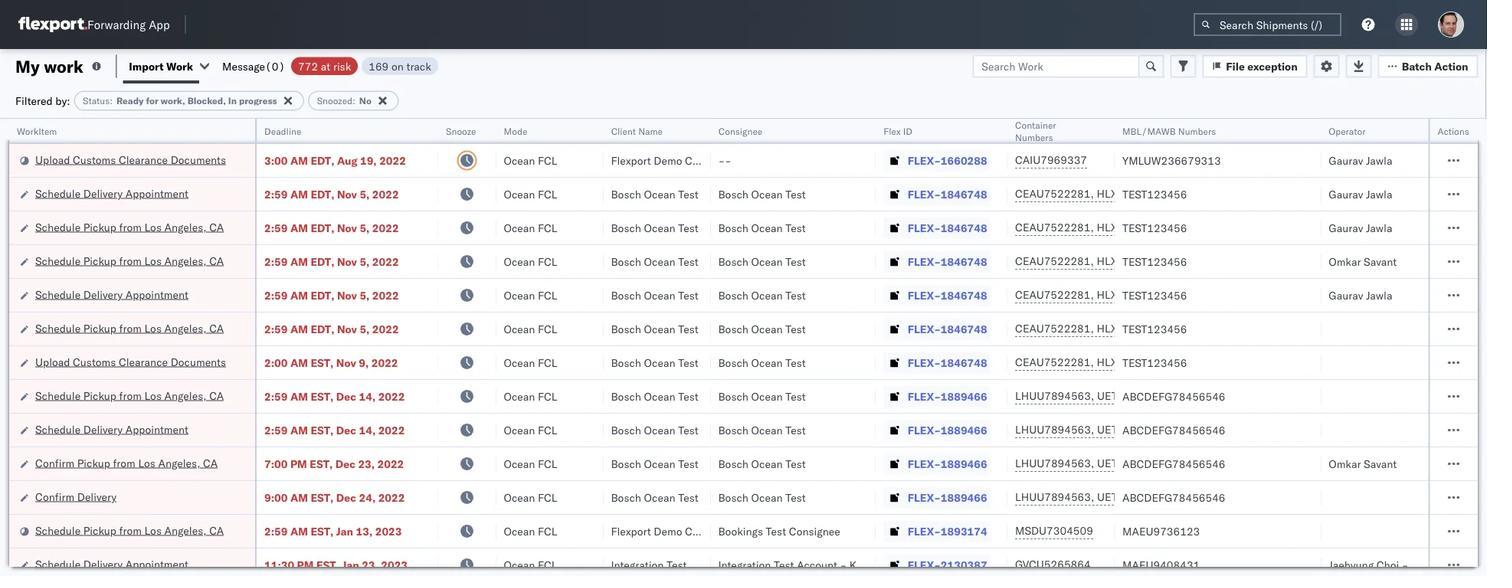 Task type: vqa. For each thing, say whether or not it's contained in the screenshot.


Task type: locate. For each thing, give the bounding box(es) containing it.
2 upload customs clearance documents link from the top
[[35, 355, 226, 370]]

2 clearance from the top
[[119, 355, 168, 369]]

24,
[[359, 491, 376, 504]]

omkar savant for lhuu7894563, uetu5238478
[[1330, 457, 1398, 471]]

hlxu6269489,
[[1097, 187, 1176, 200], [1097, 221, 1176, 234], [1097, 255, 1176, 268], [1097, 288, 1176, 302], [1097, 322, 1176, 335], [1097, 356, 1176, 369]]

: left no
[[353, 95, 356, 107]]

clearance for 3:00 am edt, aug 19, 2022
[[119, 153, 168, 166]]

karl
[[850, 558, 870, 572]]

demo down name
[[654, 154, 683, 167]]

0 vertical spatial flexport
[[611, 154, 651, 167]]

upload customs clearance documents button for 2:00 am est, nov 9, 2022
[[35, 355, 226, 371]]

3 lhuu7894563, uetu5238478 from the top
[[1016, 457, 1172, 470]]

1889466
[[941, 390, 988, 403], [941, 424, 988, 437], [941, 457, 988, 471], [941, 491, 988, 504]]

2 upload customs clearance documents from the top
[[35, 355, 226, 369]]

1 upload from the top
[[35, 153, 70, 166]]

0 vertical spatial upload customs clearance documents
[[35, 153, 226, 166]]

pm
[[290, 457, 307, 471], [297, 558, 314, 572]]

confirm for confirm delivery
[[35, 490, 74, 504]]

1 vertical spatial jan
[[342, 558, 359, 572]]

4 resize handle column header from the left
[[585, 119, 604, 576]]

agen
[[1468, 558, 1488, 572]]

2023
[[375, 525, 402, 538], [381, 558, 408, 572]]

2:59 am est, dec 14, 2022
[[265, 390, 405, 403], [265, 424, 405, 437]]

0 vertical spatial jan
[[336, 525, 354, 538]]

numbers up ymluw236679313
[[1179, 125, 1217, 137]]

est, up the 9:00 am est, dec 24, 2022
[[310, 457, 333, 471]]

2 schedule pickup from los angeles, ca link from the top
[[35, 253, 224, 269]]

1 vertical spatial omkar savant
[[1330, 457, 1398, 471]]

2 schedule from the top
[[35, 220, 81, 234]]

1 vertical spatial documents
[[171, 355, 226, 369]]

ocean fcl
[[504, 154, 558, 167], [504, 187, 558, 201], [504, 221, 558, 235], [504, 255, 558, 268], [504, 289, 558, 302], [504, 322, 558, 336], [504, 356, 558, 370], [504, 390, 558, 403], [504, 424, 558, 437], [504, 457, 558, 471], [504, 491, 558, 504], [504, 525, 558, 538], [504, 558, 558, 572]]

ceau7522281,
[[1016, 187, 1095, 200], [1016, 221, 1095, 234], [1016, 255, 1095, 268], [1016, 288, 1095, 302], [1016, 322, 1095, 335], [1016, 356, 1095, 369]]

3 schedule pickup from los angeles, ca button from the top
[[35, 321, 224, 338]]

1 vertical spatial clearance
[[119, 355, 168, 369]]

jan for 23,
[[342, 558, 359, 572]]

from for fourth schedule pickup from los angeles, ca link from the bottom
[[119, 254, 142, 268]]

2023 right 13, on the bottom left of the page
[[375, 525, 402, 538]]

container numbers button
[[1008, 116, 1100, 143]]

10 ocean fcl from the top
[[504, 457, 558, 471]]

angeles, inside "button"
[[158, 457, 200, 470]]

schedule for 4th 'schedule pickup from los angeles, ca' button from the bottom
[[35, 254, 81, 268]]

3 appointment from the top
[[126, 423, 189, 436]]

0 vertical spatial documents
[[171, 153, 226, 166]]

11 am from the top
[[290, 525, 308, 538]]

3 schedule delivery appointment button from the top
[[35, 422, 189, 439]]

upload customs clearance documents button
[[35, 152, 226, 169], [35, 355, 226, 371]]

mode
[[504, 125, 528, 137]]

clearance
[[119, 153, 168, 166], [119, 355, 168, 369]]

0 vertical spatial confirm
[[35, 457, 74, 470]]

0 vertical spatial customs
[[73, 153, 116, 166]]

est, down 2:00 am est, nov 9, 2022
[[311, 390, 334, 403]]

4 uetu5238478 from the top
[[1098, 491, 1172, 504]]

4 appointment from the top
[[126, 558, 189, 571]]

numbers down container
[[1016, 131, 1054, 143]]

work
[[166, 59, 193, 73]]

numbers inside container numbers
[[1016, 131, 1054, 143]]

1 vertical spatial flexport demo consignee
[[611, 525, 737, 538]]

bosch
[[611, 187, 642, 201], [719, 187, 749, 201], [611, 221, 642, 235], [719, 221, 749, 235], [611, 255, 642, 268], [719, 255, 749, 268], [611, 289, 642, 302], [719, 289, 749, 302], [611, 322, 642, 336], [719, 322, 749, 336], [611, 356, 642, 370], [719, 356, 749, 370], [611, 390, 642, 403], [719, 390, 749, 403], [611, 424, 642, 437], [719, 424, 749, 437], [611, 457, 642, 471], [719, 457, 749, 471], [611, 491, 642, 504], [719, 491, 749, 504]]

schedule delivery appointment button
[[35, 186, 189, 203], [35, 287, 189, 304], [35, 422, 189, 439], [35, 557, 189, 574]]

flexport for -
[[611, 154, 651, 167]]

2 flex-1889466 from the top
[[908, 424, 988, 437]]

1 vertical spatial 2:59 am est, dec 14, 2022
[[265, 424, 405, 437]]

11 fcl from the top
[[538, 491, 558, 504]]

14,
[[359, 390, 376, 403], [359, 424, 376, 437]]

1 vertical spatial pm
[[297, 558, 314, 572]]

confirm delivery
[[35, 490, 117, 504]]

1 vertical spatial upload
[[35, 355, 70, 369]]

action
[[1435, 59, 1469, 73]]

0 vertical spatial flexport demo consignee
[[611, 154, 737, 167]]

1 jawla from the top
[[1367, 154, 1393, 167]]

schedule delivery appointment button for 11:30 pm est, jan 23, 2023
[[35, 557, 189, 574]]

numbers for mbl/mawb numbers
[[1179, 125, 1217, 137]]

6 schedule from the top
[[35, 389, 81, 402]]

client name button
[[604, 122, 696, 137]]

0 vertical spatial clearance
[[119, 153, 168, 166]]

gaurav jawla
[[1330, 154, 1393, 167], [1330, 187, 1393, 201], [1330, 221, 1393, 235], [1330, 289, 1393, 302]]

1 clearance from the top
[[119, 153, 168, 166]]

flex-1893174
[[908, 525, 988, 538]]

23, for 2023
[[362, 558, 379, 572]]

1 gaurav from the top
[[1330, 154, 1364, 167]]

6 edt, from the top
[[311, 322, 335, 336]]

14, down the 9,
[[359, 390, 376, 403]]

deadline
[[265, 125, 302, 137]]

mbl/mawb
[[1123, 125, 1177, 137]]

9 resize handle column header from the left
[[1303, 119, 1322, 576]]

demo
[[654, 154, 683, 167], [654, 525, 683, 538]]

schedule for 11:30 pm est, jan 23, 2023 schedule delivery appointment button
[[35, 558, 81, 571]]

1 vertical spatial 2023
[[381, 558, 408, 572]]

1 vertical spatial 14,
[[359, 424, 376, 437]]

2:59
[[265, 187, 288, 201], [265, 221, 288, 235], [265, 255, 288, 268], [265, 289, 288, 302], [265, 322, 288, 336], [265, 390, 288, 403], [265, 424, 288, 437], [265, 525, 288, 538]]

risk
[[333, 59, 351, 73]]

8 ocean fcl from the top
[[504, 390, 558, 403]]

13 ocean fcl from the top
[[504, 558, 558, 572]]

pickup for first 'schedule pickup from los angeles, ca' button from the bottom of the page
[[83, 524, 116, 537]]

0 vertical spatial savant
[[1365, 255, 1398, 268]]

los inside "button"
[[138, 457, 156, 470]]

pickup for third 'schedule pickup from los angeles, ca' button from the top of the page
[[83, 322, 116, 335]]

3 ceau7522281, from the top
[[1016, 255, 1095, 268]]

3 gaurav from the top
[[1330, 221, 1364, 235]]

container numbers
[[1016, 119, 1057, 143]]

1 ceau7522281, hlxu6269489, hlxu8034992 from the top
[[1016, 187, 1254, 200]]

jan left 13, on the bottom left of the page
[[336, 525, 354, 538]]

clearance for 2:00 am est, nov 9, 2022
[[119, 355, 168, 369]]

2 schedule delivery appointment button from the top
[[35, 287, 189, 304]]

angeles, for 3rd schedule pickup from los angeles, ca link from the bottom
[[164, 322, 207, 335]]

schedule delivery appointment for 2:59 am est, dec 14, 2022
[[35, 423, 189, 436]]

0 vertical spatial 2023
[[375, 525, 402, 538]]

forwarding app
[[87, 17, 170, 32]]

nov
[[337, 187, 357, 201], [337, 221, 357, 235], [337, 255, 357, 268], [337, 289, 357, 302], [337, 322, 357, 336], [336, 356, 356, 370]]

1 vertical spatial demo
[[654, 525, 683, 538]]

2 flexport demo consignee from the top
[[611, 525, 737, 538]]

1 vertical spatial omkar
[[1330, 457, 1362, 471]]

0 vertical spatial 2:59 am est, dec 14, 2022
[[265, 390, 405, 403]]

4 lhuu7894563, uetu5238478 from the top
[[1016, 491, 1172, 504]]

flexport demo consignee
[[611, 154, 737, 167], [611, 525, 737, 538]]

flex-1846748 button
[[884, 184, 991, 205], [884, 184, 991, 205], [884, 217, 991, 239], [884, 217, 991, 239], [884, 251, 991, 273], [884, 251, 991, 273], [884, 285, 991, 306], [884, 285, 991, 306], [884, 319, 991, 340], [884, 319, 991, 340], [884, 352, 991, 374], [884, 352, 991, 374]]

1 schedule pickup from los angeles, ca button from the top
[[35, 220, 224, 236]]

0 vertical spatial pm
[[290, 457, 307, 471]]

angeles, for fifth schedule pickup from los angeles, ca link from the bottom
[[164, 220, 207, 234]]

omkar for lhuu7894563, uetu5238478
[[1330, 457, 1362, 471]]

pickup inside "button"
[[77, 457, 110, 470]]

3 2:59 from the top
[[265, 255, 288, 268]]

7 flex- from the top
[[908, 356, 941, 370]]

gaurav
[[1330, 154, 1364, 167], [1330, 187, 1364, 201], [1330, 221, 1364, 235], [1330, 289, 1364, 302]]

snooze
[[446, 125, 476, 137]]

0 vertical spatial upload customs clearance documents button
[[35, 152, 226, 169]]

demo for bookings
[[654, 525, 683, 538]]

0 vertical spatial upload
[[35, 153, 70, 166]]

uetu5238478
[[1098, 389, 1172, 403], [1098, 423, 1172, 437], [1098, 457, 1172, 470], [1098, 491, 1172, 504]]

name
[[638, 125, 663, 137]]

1 vertical spatial upload customs clearance documents button
[[35, 355, 226, 371]]

0 vertical spatial 14,
[[359, 390, 376, 403]]

1 flex- from the top
[[908, 154, 941, 167]]

from inside "button"
[[113, 457, 136, 470]]

est, up 2:59 am est, jan 13, 2023
[[311, 491, 334, 504]]

5 flex- from the top
[[908, 289, 941, 302]]

4 fcl from the top
[[538, 255, 558, 268]]

2 upload from the top
[[35, 355, 70, 369]]

jan down 13, on the bottom left of the page
[[342, 558, 359, 572]]

3 hlxu8034992 from the top
[[1179, 255, 1254, 268]]

flex-1889466
[[908, 390, 988, 403], [908, 424, 988, 437], [908, 457, 988, 471], [908, 491, 988, 504]]

1 14, from the top
[[359, 390, 376, 403]]

omkar savant for ceau7522281, hlxu6269489, hlxu8034992
[[1330, 255, 1398, 268]]

5 2:59 from the top
[[265, 322, 288, 336]]

2023 down 2:59 am est, jan 13, 2023
[[381, 558, 408, 572]]

message (0)
[[222, 59, 285, 73]]

confirm delivery link
[[35, 489, 117, 505]]

7 fcl from the top
[[538, 356, 558, 370]]

1 schedule delivery appointment from the top
[[35, 187, 189, 200]]

flexport for bookings
[[611, 525, 651, 538]]

flex-
[[908, 154, 941, 167], [908, 187, 941, 201], [908, 221, 941, 235], [908, 255, 941, 268], [908, 289, 941, 302], [908, 322, 941, 336], [908, 356, 941, 370], [908, 390, 941, 403], [908, 424, 941, 437], [908, 457, 941, 471], [908, 491, 941, 504], [908, 525, 941, 538], [908, 558, 941, 572]]

--
[[719, 154, 732, 167]]

(0)
[[265, 59, 285, 73]]

upload customs clearance documents link for 2:00 am est, nov 9, 2022
[[35, 355, 226, 370]]

choi
[[1377, 558, 1400, 572]]

4 ocean fcl from the top
[[504, 255, 558, 268]]

3:00 am edt, aug 19, 2022
[[265, 154, 406, 167]]

resize handle column header for mode
[[585, 119, 604, 576]]

1 vertical spatial upload customs clearance documents
[[35, 355, 226, 369]]

documents for 2:00
[[171, 355, 226, 369]]

3 fcl from the top
[[538, 221, 558, 235]]

Search Work text field
[[973, 55, 1140, 78]]

dec
[[336, 390, 357, 403], [336, 424, 357, 437], [336, 457, 356, 471], [336, 491, 357, 504]]

flexport demo consignee for bookings test consignee
[[611, 525, 737, 538]]

23, down 13, on the bottom left of the page
[[362, 558, 379, 572]]

5 2:59 am edt, nov 5, 2022 from the top
[[265, 322, 399, 336]]

-
[[719, 154, 725, 167], [725, 154, 732, 167], [841, 558, 847, 572], [1403, 558, 1409, 572]]

fcl
[[538, 154, 558, 167], [538, 187, 558, 201], [538, 221, 558, 235], [538, 255, 558, 268], [538, 289, 558, 302], [538, 322, 558, 336], [538, 356, 558, 370], [538, 390, 558, 403], [538, 424, 558, 437], [538, 457, 558, 471], [538, 491, 558, 504], [538, 525, 558, 538], [538, 558, 558, 572]]

0 vertical spatial omkar
[[1330, 255, 1362, 268]]

progress
[[239, 95, 277, 107]]

confirm for confirm pickup from los angeles, ca
[[35, 457, 74, 470]]

6 fcl from the top
[[538, 322, 558, 336]]

upload for 2:00 am est, nov 9, 2022
[[35, 355, 70, 369]]

resize handle column header for consignee
[[858, 119, 876, 576]]

upload customs clearance documents link
[[35, 152, 226, 168], [35, 355, 226, 370]]

1 abcdefg78456546 from the top
[[1123, 390, 1226, 403]]

2023 for 2:59 am est, jan 13, 2023
[[375, 525, 402, 538]]

ca for 3rd schedule pickup from los angeles, ca link from the bottom
[[209, 322, 224, 335]]

1 horizontal spatial numbers
[[1179, 125, 1217, 137]]

1 vertical spatial savant
[[1365, 457, 1398, 471]]

dec up the 9:00 am est, dec 24, 2022
[[336, 457, 356, 471]]

1 omkar from the top
[[1330, 255, 1362, 268]]

documents for 3:00
[[171, 153, 226, 166]]

est,
[[311, 356, 334, 370], [311, 390, 334, 403], [311, 424, 334, 437], [310, 457, 333, 471], [311, 491, 334, 504], [311, 525, 334, 538], [317, 558, 340, 572]]

0 horizontal spatial numbers
[[1016, 131, 1054, 143]]

confirm inside the confirm delivery link
[[35, 490, 74, 504]]

2:59 am est, dec 14, 2022 down 2:00 am est, nov 9, 2022
[[265, 390, 405, 403]]

2 confirm from the top
[[35, 490, 74, 504]]

0 vertical spatial omkar savant
[[1330, 255, 1398, 268]]

schedule delivery appointment
[[35, 187, 189, 200], [35, 288, 189, 301], [35, 423, 189, 436], [35, 558, 189, 571]]

schedule pickup from los angeles, ca
[[35, 220, 224, 234], [35, 254, 224, 268], [35, 322, 224, 335], [35, 389, 224, 402], [35, 524, 224, 537]]

workitem
[[17, 125, 57, 137]]

3 am from the top
[[290, 221, 308, 235]]

demo left bookings
[[654, 525, 683, 538]]

schedule pickup from los angeles, ca button
[[35, 220, 224, 236], [35, 253, 224, 270], [35, 321, 224, 338], [35, 388, 224, 405], [35, 523, 224, 540]]

: left ready
[[110, 95, 113, 107]]

flex-1660288 button
[[884, 150, 991, 171], [884, 150, 991, 171]]

1 vertical spatial upload customs clearance documents link
[[35, 355, 226, 370]]

10 am from the top
[[290, 491, 308, 504]]

origin
[[1435, 558, 1465, 572]]

ca inside "button"
[[203, 457, 218, 470]]

14, up '7:00 pm est, dec 23, 2022'
[[359, 424, 376, 437]]

integration test account - karl lagerfeld
[[719, 558, 918, 572]]

0 vertical spatial demo
[[654, 154, 683, 167]]

1 schedule pickup from los angeles, ca link from the top
[[35, 220, 224, 235]]

pickup for 5th 'schedule pickup from los angeles, ca' button from the bottom
[[83, 220, 116, 234]]

schedule delivery appointment button for 2:59 am edt, nov 5, 2022
[[35, 287, 189, 304]]

exception
[[1248, 59, 1298, 73]]

3 schedule pickup from los angeles, ca from the top
[[35, 322, 224, 335]]

1 2:59 from the top
[[265, 187, 288, 201]]

9 am from the top
[[290, 424, 308, 437]]

2 demo from the top
[[654, 525, 683, 538]]

savant
[[1365, 255, 1398, 268], [1365, 457, 1398, 471]]

jan
[[336, 525, 354, 538], [342, 558, 359, 572]]

13 fcl from the top
[[538, 558, 558, 572]]

blocked,
[[188, 95, 226, 107]]

3 flex-1846748 from the top
[[908, 255, 988, 268]]

lagerfeld
[[872, 558, 918, 572]]

6 ocean fcl from the top
[[504, 322, 558, 336]]

4 hlxu6269489, from the top
[[1097, 288, 1176, 302]]

1 vertical spatial confirm
[[35, 490, 74, 504]]

4 2:59 am edt, nov 5, 2022 from the top
[[265, 289, 399, 302]]

9 flex- from the top
[[908, 424, 941, 437]]

pm right 7:00
[[290, 457, 307, 471]]

appointment for 2:59 am edt, nov 5, 2022
[[126, 288, 189, 301]]

pm right 11:30
[[297, 558, 314, 572]]

2022
[[380, 154, 406, 167], [372, 187, 399, 201], [372, 221, 399, 235], [372, 255, 399, 268], [372, 289, 399, 302], [372, 322, 399, 336], [372, 356, 398, 370], [378, 390, 405, 403], [378, 424, 405, 437], [378, 457, 404, 471], [378, 491, 405, 504]]

upload customs clearance documents button for 3:00 am edt, aug 19, 2022
[[35, 152, 226, 169]]

2 resize handle column header from the left
[[420, 119, 439, 576]]

angeles, for fourth schedule pickup from los angeles, ca link from the bottom
[[164, 254, 207, 268]]

0 vertical spatial 23,
[[358, 457, 375, 471]]

consignee inside button
[[719, 125, 763, 137]]

0 vertical spatial upload customs clearance documents link
[[35, 152, 226, 168]]

1 vertical spatial 23,
[[362, 558, 379, 572]]

1 schedule delivery appointment link from the top
[[35, 186, 189, 201]]

1 am from the top
[[290, 154, 308, 167]]

lhuu7894563, uetu5238478
[[1016, 389, 1172, 403], [1016, 423, 1172, 437], [1016, 457, 1172, 470], [1016, 491, 1172, 504]]

7 resize handle column header from the left
[[990, 119, 1008, 576]]

batch action
[[1403, 59, 1469, 73]]

2:59 am est, dec 14, 2022 up '7:00 pm est, dec 23, 2022'
[[265, 424, 405, 437]]

11 resize handle column header from the left
[[1460, 119, 1479, 576]]

2:59 am edt, nov 5, 2022
[[265, 187, 399, 201], [265, 221, 399, 235], [265, 255, 399, 268], [265, 289, 399, 302], [265, 322, 399, 336]]

los
[[144, 220, 162, 234], [144, 254, 162, 268], [144, 322, 162, 335], [144, 389, 162, 402], [138, 457, 156, 470], [144, 524, 162, 537]]

1 horizontal spatial :
[[353, 95, 356, 107]]

1 schedule from the top
[[35, 187, 81, 200]]

confirm pickup from los angeles, ca button
[[35, 456, 218, 473]]

ceau7522281, hlxu6269489, hlxu8034992
[[1016, 187, 1254, 200], [1016, 221, 1254, 234], [1016, 255, 1254, 268], [1016, 288, 1254, 302], [1016, 322, 1254, 335], [1016, 356, 1254, 369]]

schedule
[[35, 187, 81, 200], [35, 220, 81, 234], [35, 254, 81, 268], [35, 288, 81, 301], [35, 322, 81, 335], [35, 389, 81, 402], [35, 423, 81, 436], [35, 524, 81, 537], [35, 558, 81, 571]]

schedule delivery appointment for 2:59 am edt, nov 5, 2022
[[35, 288, 189, 301]]

7 am from the top
[[290, 356, 308, 370]]

hlxu8034992
[[1179, 187, 1254, 200], [1179, 221, 1254, 234], [1179, 255, 1254, 268], [1179, 288, 1254, 302], [1179, 322, 1254, 335], [1179, 356, 1254, 369]]

1 vertical spatial flexport
[[611, 525, 651, 538]]

numbers for container numbers
[[1016, 131, 1054, 143]]

resize handle column header
[[237, 119, 255, 576], [420, 119, 439, 576], [478, 119, 496, 576], [585, 119, 604, 576], [693, 119, 711, 576], [858, 119, 876, 576], [990, 119, 1008, 576], [1097, 119, 1115, 576], [1303, 119, 1322, 576], [1411, 119, 1429, 576], [1460, 119, 1479, 576]]

consignee up -- on the top
[[719, 125, 763, 137]]

1 vertical spatial customs
[[73, 355, 116, 369]]

1 fcl from the top
[[538, 154, 558, 167]]

angeles, for confirm pickup from los angeles, ca link
[[158, 457, 200, 470]]

3 lhuu7894563, from the top
[[1016, 457, 1095, 470]]

filtered by:
[[15, 94, 70, 107]]

23, up 24,
[[358, 457, 375, 471]]

filtered
[[15, 94, 53, 107]]

3 5, from the top
[[360, 255, 370, 268]]

1 hlxu6269489, from the top
[[1097, 187, 1176, 200]]

0 horizontal spatial :
[[110, 95, 113, 107]]

2 customs from the top
[[73, 355, 116, 369]]

schedule delivery appointment link for 11:30 pm est, jan 23, 2023
[[35, 557, 189, 572]]

consignee down client name button at top
[[685, 154, 737, 167]]

1846748
[[941, 187, 988, 201], [941, 221, 988, 235], [941, 255, 988, 268], [941, 289, 988, 302], [941, 322, 988, 336], [941, 356, 988, 370]]

2 savant from the top
[[1365, 457, 1398, 471]]

jan for 13,
[[336, 525, 354, 538]]

resize handle column header for mbl/mawb numbers
[[1303, 119, 1322, 576]]

1 1846748 from the top
[[941, 187, 988, 201]]

los for confirm pickup from los angeles, ca "button"
[[138, 457, 156, 470]]

1 resize handle column header from the left
[[237, 119, 255, 576]]

confirm inside confirm pickup from los angeles, ca link
[[35, 457, 74, 470]]

3 flex- from the top
[[908, 221, 941, 235]]



Task type: describe. For each thing, give the bounding box(es) containing it.
delivery for 2:59 am est, dec 14, 2022
[[83, 423, 123, 436]]

flex
[[884, 125, 901, 137]]

4 5, from the top
[[360, 289, 370, 302]]

deadline button
[[257, 122, 423, 137]]

mbl/mawb numbers button
[[1115, 122, 1307, 137]]

7 2:59 from the top
[[265, 424, 288, 437]]

5 ceau7522281, from the top
[[1016, 322, 1095, 335]]

import work
[[129, 59, 193, 73]]

schedule for schedule delivery appointment button corresponding to 2:59 am edt, nov 5, 2022
[[35, 288, 81, 301]]

1 hlxu8034992 from the top
[[1179, 187, 1254, 200]]

gvcu5265864
[[1016, 558, 1091, 572]]

from for confirm pickup from los angeles, ca link
[[113, 457, 136, 470]]

bookings test consignee
[[719, 525, 841, 538]]

schedule for 2nd 'schedule pickup from los angeles, ca' button from the bottom
[[35, 389, 81, 402]]

pm for 11:30
[[297, 558, 314, 572]]

resize handle column header for deadline
[[420, 119, 439, 576]]

1 1889466 from the top
[[941, 390, 988, 403]]

2 2:59 from the top
[[265, 221, 288, 235]]

batch action button
[[1379, 55, 1479, 78]]

schedule delivery appointment for 11:30 pm est, jan 23, 2023
[[35, 558, 189, 571]]

4 test123456 from the top
[[1123, 289, 1188, 302]]

12 fcl from the top
[[538, 525, 558, 538]]

operator
[[1330, 125, 1366, 137]]

omkar for ceau7522281, hlxu6269489, hlxu8034992
[[1330, 255, 1362, 268]]

import
[[129, 59, 164, 73]]

bookings
[[719, 525, 764, 538]]

14, for schedule delivery appointment
[[359, 424, 376, 437]]

dec up '7:00 pm est, dec 23, 2022'
[[336, 424, 357, 437]]

confirm pickup from los angeles, ca link
[[35, 456, 218, 471]]

12 ocean fcl from the top
[[504, 525, 558, 538]]

track
[[407, 59, 431, 73]]

13,
[[356, 525, 373, 538]]

schedule delivery appointment link for 2:59 am est, dec 14, 2022
[[35, 422, 189, 437]]

demo for -
[[654, 154, 683, 167]]

7:00 pm est, dec 23, 2022
[[265, 457, 404, 471]]

upload customs clearance documents link for 3:00 am edt, aug 19, 2022
[[35, 152, 226, 168]]

id
[[903, 125, 913, 137]]

14, for schedule pickup from los angeles, ca
[[359, 390, 376, 403]]

flex id button
[[876, 122, 993, 137]]

3 ocean fcl from the top
[[504, 221, 558, 235]]

4 flex- from the top
[[908, 255, 941, 268]]

4 1889466 from the top
[[941, 491, 988, 504]]

work
[[44, 56, 83, 77]]

6 flex-1846748 from the top
[[908, 356, 988, 370]]

8 fcl from the top
[[538, 390, 558, 403]]

est, down 2:59 am est, jan 13, 2023
[[317, 558, 340, 572]]

flex-2130387
[[908, 558, 988, 572]]

1 test123456 from the top
[[1123, 187, 1188, 201]]

1893174
[[941, 525, 988, 538]]

169
[[369, 59, 389, 73]]

2 uetu5238478 from the top
[[1098, 423, 1172, 437]]

by:
[[55, 94, 70, 107]]

2 2:59 am edt, nov 5, 2022 from the top
[[265, 221, 399, 235]]

maeu9736123
[[1123, 525, 1201, 538]]

5 am from the top
[[290, 289, 308, 302]]

13 flex- from the top
[[908, 558, 941, 572]]

workitem button
[[9, 122, 240, 137]]

pickup for 4th 'schedule pickup from los angeles, ca' button from the bottom
[[83, 254, 116, 268]]

savant for ceau7522281, hlxu6269489, hlxu8034992
[[1365, 255, 1398, 268]]

from for 1st schedule pickup from los angeles, ca link from the bottom of the page
[[119, 524, 142, 537]]

772 at risk
[[298, 59, 351, 73]]

schedule for third 'schedule pickup from los angeles, ca' button from the top of the page
[[35, 322, 81, 335]]

schedule delivery appointment link for 2:59 am edt, nov 5, 2022
[[35, 287, 189, 302]]

3:00
[[265, 154, 288, 167]]

11:30
[[265, 558, 294, 572]]

pm for 7:00
[[290, 457, 307, 471]]

2 abcdefg78456546 from the top
[[1123, 424, 1226, 437]]

5 ocean fcl from the top
[[504, 289, 558, 302]]

5 schedule pickup from los angeles, ca button from the top
[[35, 523, 224, 540]]

5 test123456 from the top
[[1123, 322, 1188, 336]]

resize handle column header for workitem
[[237, 119, 255, 576]]

los for 4th 'schedule pickup from los angeles, ca' button from the bottom
[[144, 254, 162, 268]]

2 am from the top
[[290, 187, 308, 201]]

4 ceau7522281, from the top
[[1016, 288, 1095, 302]]

5 schedule pickup from los angeles, ca link from the top
[[35, 523, 224, 539]]

los for 2nd 'schedule pickup from los angeles, ca' button from the bottom
[[144, 389, 162, 402]]

4 1846748 from the top
[[941, 289, 988, 302]]

caiu7969337
[[1016, 153, 1088, 167]]

3 schedule pickup from los angeles, ca link from the top
[[35, 321, 224, 336]]

upload customs clearance documents for 3:00 am edt, aug 19, 2022
[[35, 153, 226, 166]]

los for 5th 'schedule pickup from los angeles, ca' button from the bottom
[[144, 220, 162, 234]]

forwarding app link
[[18, 17, 170, 32]]

pickup for confirm pickup from los angeles, ca "button"
[[77, 457, 110, 470]]

snoozed : no
[[317, 95, 372, 107]]

pickup for 2nd 'schedule pickup from los angeles, ca' button from the bottom
[[83, 389, 116, 402]]

file
[[1227, 59, 1246, 73]]

5 schedule pickup from los angeles, ca from the top
[[35, 524, 224, 537]]

est, left the 9,
[[311, 356, 334, 370]]

4 schedule pickup from los angeles, ca from the top
[[35, 389, 224, 402]]

4 gaurav from the top
[[1330, 289, 1364, 302]]

jaehyung
[[1330, 558, 1375, 572]]

status : ready for work, blocked, in progress
[[83, 95, 277, 107]]

3 jawla from the top
[[1367, 221, 1393, 235]]

2:59 am est, jan 13, 2023
[[265, 525, 402, 538]]

: for snoozed
[[353, 95, 356, 107]]

3 edt, from the top
[[311, 221, 335, 235]]

11:30 pm est, jan 23, 2023
[[265, 558, 408, 572]]

no
[[359, 95, 372, 107]]

schedule for first 'schedule pickup from los angeles, ca' button from the bottom of the page
[[35, 524, 81, 537]]

resize handle column header for flex id
[[990, 119, 1008, 576]]

9,
[[359, 356, 369, 370]]

1 2:59 am edt, nov 5, 2022 from the top
[[265, 187, 399, 201]]

consignee up integration
[[685, 525, 737, 538]]

from for second schedule pickup from los angeles, ca link from the bottom
[[119, 389, 142, 402]]

Search Shipments (/) text field
[[1194, 13, 1342, 36]]

10 fcl from the top
[[538, 457, 558, 471]]

import work button
[[129, 59, 193, 73]]

message
[[222, 59, 265, 73]]

file exception
[[1227, 59, 1298, 73]]

2 lhuu7894563, from the top
[[1016, 423, 1095, 437]]

2 fcl from the top
[[538, 187, 558, 201]]

1 flex-1889466 from the top
[[908, 390, 988, 403]]

6 hlxu6269489, from the top
[[1097, 356, 1176, 369]]

4 jawla from the top
[[1367, 289, 1393, 302]]

9:00
[[265, 491, 288, 504]]

est, up '7:00 pm est, dec 23, 2022'
[[311, 424, 334, 437]]

1 lhuu7894563, uetu5238478 from the top
[[1016, 389, 1172, 403]]

9 ocean fcl from the top
[[504, 424, 558, 437]]

from for fifth schedule pickup from los angeles, ca link from the bottom
[[119, 220, 142, 234]]

dec down 2:00 am est, nov 9, 2022
[[336, 390, 357, 403]]

customs for 3:00 am edt, aug 19, 2022
[[73, 153, 116, 166]]

est, down the 9:00 am est, dec 24, 2022
[[311, 525, 334, 538]]

client name
[[611, 125, 663, 137]]

10 flex- from the top
[[908, 457, 941, 471]]

delivery for 2:59 am edt, nov 5, 2022
[[83, 288, 123, 301]]

7:00
[[265, 457, 288, 471]]

schedule for 5th 'schedule pickup from los angeles, ca' button from the bottom
[[35, 220, 81, 234]]

flex id
[[884, 125, 913, 137]]

2 ceau7522281, hlxu6269489, hlxu8034992 from the top
[[1016, 221, 1254, 234]]

schedule delivery appointment button for 2:59 am est, dec 14, 2022
[[35, 422, 189, 439]]

169 on track
[[369, 59, 431, 73]]

2 lhuu7894563, uetu5238478 from the top
[[1016, 423, 1172, 437]]

1 schedule delivery appointment button from the top
[[35, 186, 189, 203]]

resize handle column header for client name
[[693, 119, 711, 576]]

customs for 2:00 am est, nov 9, 2022
[[73, 355, 116, 369]]

consignee up the account
[[789, 525, 841, 538]]

2:59 am est, dec 14, 2022 for schedule pickup from los angeles, ca
[[265, 390, 405, 403]]

2 gaurav jawla from the top
[[1330, 187, 1393, 201]]

confirm pickup from los angeles, ca
[[35, 457, 218, 470]]

mbl/mawb numbers
[[1123, 125, 1217, 137]]

dec left 24,
[[336, 491, 357, 504]]

5 hlxu8034992 from the top
[[1179, 322, 1254, 335]]

3 abcdefg78456546 from the top
[[1123, 457, 1226, 471]]

client
[[611, 125, 636, 137]]

flexport. image
[[18, 17, 87, 32]]

on
[[392, 59, 404, 73]]

: for status
[[110, 95, 113, 107]]

aug
[[337, 154, 358, 167]]

confirm delivery button
[[35, 489, 117, 506]]

in
[[228, 95, 237, 107]]

ymluw236679313
[[1123, 154, 1222, 167]]

at
[[321, 59, 331, 73]]

ca for fifth schedule pickup from los angeles, ca link from the bottom
[[209, 220, 224, 234]]

ready
[[116, 95, 144, 107]]

2:59 am est, dec 14, 2022 for schedule delivery appointment
[[265, 424, 405, 437]]

2 1889466 from the top
[[941, 424, 988, 437]]

4 ceau7522281, hlxu6269489, hlxu8034992 from the top
[[1016, 288, 1254, 302]]

2 1846748 from the top
[[941, 221, 988, 235]]

1 5, from the top
[[360, 187, 370, 201]]

2 flex- from the top
[[908, 187, 941, 201]]

consignee button
[[711, 122, 861, 137]]

11 flex- from the top
[[908, 491, 941, 504]]

maeu9408431
[[1123, 558, 1201, 572]]

upload for 3:00 am edt, aug 19, 2022
[[35, 153, 70, 166]]

batch
[[1403, 59, 1433, 73]]

forwarding
[[87, 17, 146, 32]]

jaehyung choi - test origin agen
[[1330, 558, 1488, 572]]

1 lhuu7894563, from the top
[[1016, 389, 1095, 403]]

2130387
[[941, 558, 988, 572]]

1 edt, from the top
[[311, 154, 335, 167]]

4 edt, from the top
[[311, 255, 335, 268]]

savant for lhuu7894563, uetu5238478
[[1365, 457, 1398, 471]]

5 5, from the top
[[360, 322, 370, 336]]

3 hlxu6269489, from the top
[[1097, 255, 1176, 268]]

work,
[[161, 95, 185, 107]]

2 gaurav from the top
[[1330, 187, 1364, 201]]

angeles, for 1st schedule pickup from los angeles, ca link from the bottom of the page
[[164, 524, 207, 537]]

19,
[[360, 154, 377, 167]]

2023 for 11:30 pm est, jan 23, 2023
[[381, 558, 408, 572]]

3 1846748 from the top
[[941, 255, 988, 268]]

container
[[1016, 119, 1057, 131]]

schedule for 2:59 am est, dec 14, 2022's schedule delivery appointment button
[[35, 423, 81, 436]]

5 flex-1846748 from the top
[[908, 322, 988, 336]]

mode button
[[496, 122, 588, 137]]

3 ceau7522281, hlxu6269489, hlxu8034992 from the top
[[1016, 255, 1254, 268]]

5 fcl from the top
[[538, 289, 558, 302]]

2 flex-1846748 from the top
[[908, 221, 988, 235]]

6 1846748 from the top
[[941, 356, 988, 370]]

ca for fourth schedule pickup from los angeles, ca link from the bottom
[[209, 254, 224, 268]]

ca for second schedule pickup from los angeles, ca link from the bottom
[[209, 389, 224, 402]]

3 2:59 am edt, nov 5, 2022 from the top
[[265, 255, 399, 268]]

ca for confirm pickup from los angeles, ca link
[[203, 457, 218, 470]]

for
[[146, 95, 159, 107]]

4 lhuu7894563, from the top
[[1016, 491, 1095, 504]]

6 ceau7522281, hlxu6269489, hlxu8034992 from the top
[[1016, 356, 1254, 369]]

flex-1660288
[[908, 154, 988, 167]]

snoozed
[[317, 95, 353, 107]]

1 appointment from the top
[[126, 187, 189, 200]]

angeles, for second schedule pickup from los angeles, ca link from the bottom
[[164, 389, 207, 402]]

account
[[797, 558, 838, 572]]

772
[[298, 59, 318, 73]]

los for first 'schedule pickup from los angeles, ca' button from the bottom of the page
[[144, 524, 162, 537]]

schedule for first schedule delivery appointment button from the top of the page
[[35, 187, 81, 200]]

2 hlxu6269489, from the top
[[1097, 221, 1176, 234]]

3 test123456 from the top
[[1123, 255, 1188, 268]]

appointment for 2:59 am est, dec 14, 2022
[[126, 423, 189, 436]]

upload customs clearance documents for 2:00 am est, nov 9, 2022
[[35, 355, 226, 369]]

integration
[[719, 558, 772, 572]]

my
[[15, 56, 40, 77]]

delivery for 11:30 pm est, jan 23, 2023
[[83, 558, 123, 571]]

1660288
[[941, 154, 988, 167]]

2 schedule pickup from los angeles, ca button from the top
[[35, 253, 224, 270]]

2 hlxu8034992 from the top
[[1179, 221, 1254, 234]]

2 schedule pickup from los angeles, ca from the top
[[35, 254, 224, 268]]

4 abcdefg78456546 from the top
[[1123, 491, 1226, 504]]

6 hlxu8034992 from the top
[[1179, 356, 1254, 369]]

5 edt, from the top
[[311, 289, 335, 302]]

flexport demo consignee for --
[[611, 154, 737, 167]]

from for 3rd schedule pickup from los angeles, ca link from the bottom
[[119, 322, 142, 335]]

los for third 'schedule pickup from los angeles, ca' button from the top of the page
[[144, 322, 162, 335]]

1 uetu5238478 from the top
[[1098, 389, 1172, 403]]

msdu7304509
[[1016, 524, 1094, 538]]

resize handle column header for container numbers
[[1097, 119, 1115, 576]]

23, for 2022
[[358, 457, 375, 471]]

ca for 1st schedule pickup from los angeles, ca link from the bottom of the page
[[209, 524, 224, 537]]

appointment for 11:30 pm est, jan 23, 2023
[[126, 558, 189, 571]]

actions
[[1438, 125, 1470, 137]]

2:00
[[265, 356, 288, 370]]

2 ceau7522281, from the top
[[1016, 221, 1095, 234]]

my work
[[15, 56, 83, 77]]

9:00 am est, dec 24, 2022
[[265, 491, 405, 504]]



